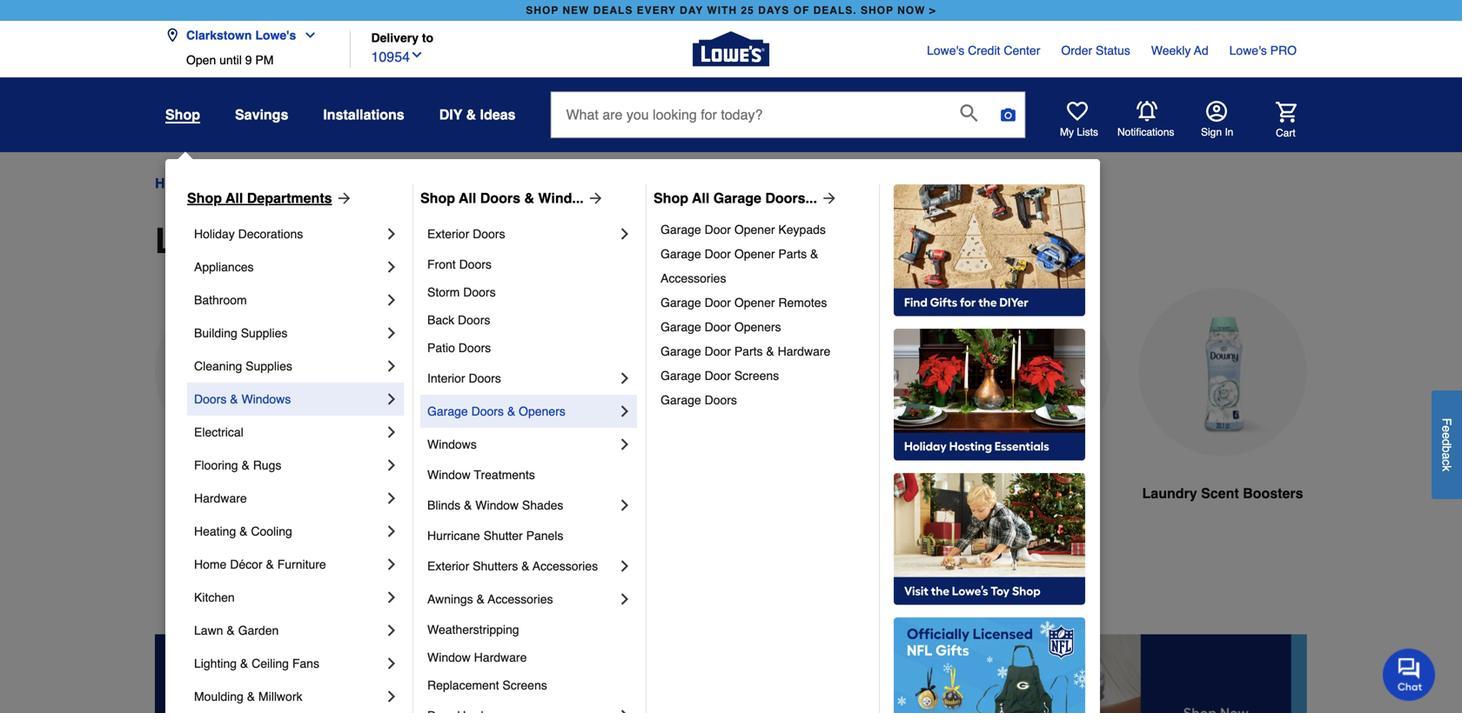 Task type: locate. For each thing, give the bounding box(es) containing it.
garage for garage door screens
[[661, 369, 701, 383]]

fabric left "blinds"
[[381, 486, 423, 502]]

2 horizontal spatial shop
[[654, 190, 688, 206]]

doors & windows
[[194, 393, 291, 406]]

1 horizontal spatial windows
[[427, 438, 477, 452]]

visit the lowe's toy shop. image
[[894, 473, 1085, 606]]

fabric fresheners
[[966, 486, 1087, 502]]

& up electrical
[[230, 393, 238, 406]]

weatherstripping
[[427, 623, 519, 637]]

window up replacement
[[427, 651, 471, 665]]

cleaning supplies link up decorations
[[209, 173, 330, 194]]

1 exterior from the top
[[427, 227, 469, 241]]

all for departments
[[226, 190, 243, 206]]

1 vertical spatial home
[[194, 558, 227, 572]]

shop
[[165, 107, 200, 123]]

e up d
[[1440, 426, 1454, 433]]

cleaning for bottom the cleaning supplies link
[[194, 359, 242, 373]]

>
[[929, 4, 936, 17]]

f
[[1440, 418, 1454, 426]]

supplies up "exterior doors"
[[399, 175, 452, 191]]

blinds & window shades link
[[427, 489, 616, 522]]

opener down garage door opener keypads link
[[734, 247, 775, 261]]

shop inside shop all doors & wind... "link"
[[420, 190, 455, 206]]

doors down "back doors"
[[459, 341, 491, 355]]

lowe's pro
[[1230, 44, 1297, 57]]

1 vertical spatial exterior
[[427, 560, 469, 574]]

screens
[[734, 369, 779, 383], [503, 679, 547, 693]]

hardware link
[[194, 482, 383, 515]]

2 arrow right image from the left
[[584, 190, 605, 207]]

laundry down 'flooring'
[[177, 486, 232, 502]]

0 horizontal spatial hardware
[[194, 492, 247, 506]]

door down "garage door opener remotes"
[[705, 320, 731, 334]]

accessories up garage door openers
[[661, 272, 726, 285]]

opener up garage door openers link
[[734, 296, 775, 310]]

window treatments link
[[427, 461, 634, 489]]

& right awnings
[[477, 593, 485, 607]]

fabric
[[381, 486, 423, 502], [966, 486, 1008, 502]]

window up "hurricane shutter panels" on the bottom left of page
[[475, 499, 519, 513]]

weekly ad link
[[1151, 42, 1209, 59]]

0 horizontal spatial screens
[[503, 679, 547, 693]]

0 vertical spatial opener
[[734, 223, 775, 237]]

chevron right image for holiday decorations
[[383, 225, 400, 243]]

1 horizontal spatial fabric
[[966, 486, 1008, 502]]

supplies up doors & windows link
[[246, 359, 292, 373]]

doors down garage door screens at the bottom of page
[[705, 393, 737, 407]]

lowe's home improvement notification center image
[[1137, 101, 1158, 122]]

find gifts for the diyer. image
[[894, 185, 1085, 317]]

1 vertical spatial window
[[475, 499, 519, 513]]

accessories
[[661, 272, 726, 285], [533, 560, 598, 574], [488, 593, 553, 607]]

3 door from the top
[[705, 296, 731, 310]]

laundry supplies link
[[345, 173, 452, 194]]

0 vertical spatial accessories
[[661, 272, 726, 285]]

windows up 'window treatments'
[[427, 438, 477, 452]]

of
[[793, 4, 810, 17]]

0 horizontal spatial parts
[[734, 345, 763, 359]]

bathroom
[[194, 293, 247, 307]]

savings button
[[235, 99, 288, 131]]

lowe's for lowe's credit center
[[927, 44, 965, 57]]

garage for garage door parts & hardware
[[661, 345, 701, 359]]

screens inside the garage door screens link
[[734, 369, 779, 383]]

hardware up the replacement screens
[[474, 651, 527, 665]]

garage inside garage door opener parts & accessories
[[661, 247, 701, 261]]

doors down front doors
[[463, 285, 496, 299]]

cleaning supplies
[[209, 175, 330, 191], [194, 359, 292, 373]]

shop up the garage door opener keypads
[[654, 190, 688, 206]]

lowe's up pm
[[255, 28, 296, 42]]

lowe's home improvement account image
[[1206, 101, 1227, 122]]

arrow right image up holiday decorations "link"
[[332, 190, 353, 207]]

blue bottle of downy fabric softener. image
[[352, 288, 520, 456]]

location image
[[165, 28, 179, 42]]

door down the garage door opener keypads
[[705, 247, 731, 261]]

laundry down 'installations' button
[[345, 175, 395, 191]]

supplies down laundry supplies link
[[302, 221, 447, 261]]

garage door openers link
[[661, 315, 867, 339]]

None search field
[[550, 91, 1026, 154]]

0 vertical spatial window
[[427, 468, 471, 482]]

& inside 'link'
[[477, 593, 485, 607]]

& right décor at the bottom left of the page
[[266, 558, 274, 572]]

0 horizontal spatial shop
[[526, 4, 559, 17]]

all up the garage door opener keypads
[[692, 190, 710, 206]]

1 vertical spatial chevron down image
[[410, 48, 424, 62]]

door up garage doors
[[705, 369, 731, 383]]

1 horizontal spatial all
[[459, 190, 476, 206]]

1 fabric from the left
[[381, 486, 423, 502]]

0 horizontal spatial shop
[[187, 190, 222, 206]]

search image
[[960, 104, 978, 122]]

lowe's left pro
[[1230, 44, 1267, 57]]

opener inside garage door opener parts & accessories
[[734, 247, 775, 261]]

door up garage door openers
[[705, 296, 731, 310]]

1 horizontal spatial shop
[[861, 4, 894, 17]]

1 all from the left
[[226, 190, 243, 206]]

2 shop from the left
[[861, 4, 894, 17]]

laundry supplies down 'installations' button
[[345, 175, 452, 191]]

openers down interior doors link
[[519, 405, 566, 419]]

arrow right image up exterior doors link
[[584, 190, 605, 207]]

softeners
[[427, 486, 491, 502]]

shop for shop all departments
[[187, 190, 222, 206]]

diy
[[439, 107, 462, 123]]

2 shop from the left
[[420, 190, 455, 206]]

1 horizontal spatial screens
[[734, 369, 779, 383]]

washing machine cleaners
[[771, 486, 888, 523]]

hardware down 'flooring'
[[194, 492, 247, 506]]

shop for shop all garage doors...
[[654, 190, 688, 206]]

1 arrow right image from the left
[[332, 190, 353, 207]]

& down interior doors link
[[507, 405, 515, 419]]

2 exterior from the top
[[427, 560, 469, 574]]

cleaning down building
[[194, 359, 242, 373]]

decorations
[[238, 227, 303, 241]]

0 vertical spatial laundry supplies
[[345, 175, 452, 191]]

advertisement region
[[155, 635, 1307, 714]]

10954
[[371, 49, 410, 65]]

doors down storm doors
[[458, 313, 490, 327]]

moulding & millwork
[[194, 690, 302, 704]]

doors down the interior doors on the bottom left of page
[[471, 405, 504, 419]]

1 vertical spatial accessories
[[533, 560, 598, 574]]

parts down garage door openers link
[[734, 345, 763, 359]]

shop all doors & wind...
[[420, 190, 584, 206]]

flooring & rugs
[[194, 459, 281, 473]]

lowe's left credit
[[927, 44, 965, 57]]

chevron right image for awnings & accessories
[[616, 591, 634, 608]]

exterior
[[427, 227, 469, 241], [427, 560, 469, 574]]

window up the softeners
[[427, 468, 471, 482]]

chevron right image for bathroom
[[383, 292, 400, 309]]

lists
[[1077, 126, 1098, 138]]

storm doors link
[[427, 279, 634, 306]]

now
[[897, 4, 926, 17]]

garage doors
[[661, 393, 737, 407]]

opener for parts
[[734, 247, 775, 261]]

parts inside garage door opener parts & accessories
[[778, 247, 807, 261]]

1 shop from the left
[[526, 4, 559, 17]]

door for keypads
[[705, 223, 731, 237]]

all for doors
[[459, 190, 476, 206]]

flooring
[[194, 459, 238, 473]]

décor
[[230, 558, 262, 572]]

1 vertical spatial screens
[[503, 679, 547, 693]]

2 all from the left
[[459, 190, 476, 206]]

arrow right image inside the 'shop all departments' link
[[332, 190, 353, 207]]

door for &
[[705, 345, 731, 359]]

& left millwork
[[247, 690, 255, 704]]

laundry down shop all departments on the left top
[[155, 221, 292, 261]]

my
[[1060, 126, 1074, 138]]

arrow right image inside shop all doors & wind... "link"
[[584, 190, 605, 207]]

& inside garage door opener parts & accessories
[[810, 247, 818, 261]]

arrow right image
[[332, 190, 353, 207], [584, 190, 605, 207]]

chevron right image for interior doors
[[616, 370, 634, 387]]

f e e d b a c k button
[[1432, 391, 1462, 500]]

exterior down hurricane
[[427, 560, 469, 574]]

openers down the garage door opener remotes link
[[734, 320, 781, 334]]

a
[[1440, 453, 1454, 460]]

ad
[[1194, 44, 1209, 57]]

0 vertical spatial exterior
[[427, 227, 469, 241]]

laundry left scent
[[1142, 486, 1197, 502]]

blue spray bottle of febreze fabric freshener. image
[[942, 288, 1111, 457]]

1 horizontal spatial hardware
[[474, 651, 527, 665]]

0 horizontal spatial windows
[[241, 393, 291, 406]]

shop inside the 'shop all departments' link
[[187, 190, 222, 206]]

window
[[427, 468, 471, 482], [475, 499, 519, 513], [427, 651, 471, 665]]

opener for remotes
[[734, 296, 775, 310]]

0 horizontal spatial openers
[[519, 405, 566, 419]]

opener for keypads
[[734, 223, 775, 237]]

shop button
[[165, 106, 200, 124]]

0 vertical spatial home
[[155, 175, 194, 191]]

accessories inside awnings & accessories 'link'
[[488, 593, 553, 607]]

fabric softeners
[[381, 486, 491, 502]]

0 horizontal spatial arrow right image
[[332, 190, 353, 207]]

exterior for exterior shutters & accessories
[[427, 560, 469, 574]]

shop up holiday
[[187, 190, 222, 206]]

25
[[741, 4, 754, 17]]

front
[[427, 258, 456, 272]]

1 horizontal spatial openers
[[734, 320, 781, 334]]

clarkstown lowe's
[[186, 28, 296, 42]]

home décor & furniture
[[194, 558, 326, 572]]

0 vertical spatial cleaning
[[209, 175, 268, 191]]

holiday
[[194, 227, 235, 241]]

all inside "link"
[[459, 190, 476, 206]]

0 horizontal spatial home
[[155, 175, 194, 191]]

all up "exterior doors"
[[459, 190, 476, 206]]

3 shop from the left
[[654, 190, 688, 206]]

screens down window hardware link
[[503, 679, 547, 693]]

0 horizontal spatial fabric
[[381, 486, 423, 502]]

heating & cooling link
[[194, 515, 383, 548]]

garage doors link
[[661, 388, 867, 413]]

1 horizontal spatial lowe's
[[927, 44, 965, 57]]

b
[[1440, 446, 1454, 453]]

hurricane
[[427, 529, 480, 543]]

cleaning supplies up doors & windows in the left bottom of the page
[[194, 359, 292, 373]]

shop left now
[[861, 4, 894, 17]]

2 horizontal spatial lowe's
[[1230, 44, 1267, 57]]

doors down shop all doors & wind...
[[473, 227, 505, 241]]

door inside garage door opener parts & accessories
[[705, 247, 731, 261]]

1 shop from the left
[[187, 190, 222, 206]]

installations button
[[323, 99, 404, 131]]

0 vertical spatial parts
[[778, 247, 807, 261]]

door down shop all garage doors...
[[705, 223, 731, 237]]

2 door from the top
[[705, 247, 731, 261]]

officially licensed n f l gifts. shop now. image
[[894, 618, 1085, 714]]

doors for garage doors & openers
[[471, 405, 504, 419]]

chevron right image
[[383, 225, 400, 243], [383, 258, 400, 276], [383, 325, 400, 342], [616, 370, 634, 387], [616, 403, 634, 420], [383, 424, 400, 441], [616, 436, 634, 453], [383, 457, 400, 474], [383, 490, 400, 507], [616, 497, 634, 514], [383, 556, 400, 574], [383, 589, 400, 607], [616, 591, 634, 608], [383, 622, 400, 640], [383, 655, 400, 673], [383, 688, 400, 706]]

front doors
[[427, 258, 492, 272]]

0 vertical spatial screens
[[734, 369, 779, 383]]

1 horizontal spatial home
[[194, 558, 227, 572]]

hardware inside 'link'
[[194, 492, 247, 506]]

doors up electrical
[[194, 393, 227, 406]]

building
[[194, 326, 237, 340]]

shop all garage doors...
[[654, 190, 817, 206]]

doors for garage doors
[[705, 393, 737, 407]]

appliances link
[[194, 251, 383, 284]]

doors up garage doors & openers
[[469, 372, 501, 386]]

1 opener from the top
[[734, 223, 775, 237]]

window for hardware
[[427, 651, 471, 665]]

screens down garage door parts & hardware link
[[734, 369, 779, 383]]

doors up storm doors
[[459, 258, 492, 272]]

laundry for green container of gain laundry detergent. image
[[177, 486, 232, 502]]

sign in button
[[1201, 101, 1234, 139]]

2 vertical spatial window
[[427, 651, 471, 665]]

white bottle of shout stain remover. image
[[548, 288, 717, 457]]

0 vertical spatial openers
[[734, 320, 781, 334]]

replacement screens link
[[427, 672, 634, 700]]

home up kitchen
[[194, 558, 227, 572]]

chevron right image for electrical
[[383, 424, 400, 441]]

opener down shop all garage doors... link
[[734, 223, 775, 237]]

parts down keypads
[[778, 247, 807, 261]]

& right lawn
[[227, 624, 235, 638]]

hardware up the garage door screens link
[[778, 345, 831, 359]]

accessories up weatherstripping link
[[488, 593, 553, 607]]

holiday decorations
[[194, 227, 303, 241]]

1 vertical spatial laundry supplies
[[155, 221, 447, 261]]

2 horizontal spatial all
[[692, 190, 710, 206]]

2 e from the top
[[1440, 433, 1454, 439]]

all for garage
[[692, 190, 710, 206]]

garage door screens link
[[661, 364, 867, 388]]

chevron right image for kitchen
[[383, 589, 400, 607]]

laundry left stain at the left
[[551, 486, 606, 502]]

& left cooling
[[239, 525, 248, 539]]

2 vertical spatial opener
[[734, 296, 775, 310]]

fabric left fresheners
[[966, 486, 1008, 502]]

laundry detergent link
[[155, 288, 324, 546]]

1 horizontal spatial chevron down image
[[410, 48, 424, 62]]

0 vertical spatial chevron down image
[[296, 28, 317, 42]]

chevron right image for appliances
[[383, 258, 400, 276]]

windows up electrical link
[[241, 393, 291, 406]]

1 vertical spatial cleaning
[[194, 359, 242, 373]]

cleaning supplies up decorations
[[209, 175, 330, 191]]

laundry detergent
[[177, 486, 301, 502]]

chevron right image for hardware
[[383, 490, 400, 507]]

1 vertical spatial hardware
[[194, 492, 247, 506]]

garage door opener keypads
[[661, 223, 826, 237]]

0 vertical spatial windows
[[241, 393, 291, 406]]

chevron right image for garage doors & openers
[[616, 403, 634, 420]]

cleaning supplies link
[[209, 173, 330, 194], [194, 350, 383, 383]]

2 fabric from the left
[[966, 486, 1008, 502]]

1 door from the top
[[705, 223, 731, 237]]

& right diy
[[466, 107, 476, 123]]

0 horizontal spatial lowe's
[[255, 28, 296, 42]]

shop left new
[[526, 4, 559, 17]]

5 door from the top
[[705, 345, 731, 359]]

e up b
[[1440, 433, 1454, 439]]

windows link
[[427, 428, 616, 461]]

door up garage door screens at the bottom of page
[[705, 345, 731, 359]]

2 horizontal spatial hardware
[[778, 345, 831, 359]]

chevron right image for exterior shutters & accessories
[[616, 558, 634, 575]]

shop new deals every day with 25 days of deals. shop now >
[[526, 4, 936, 17]]

cooling
[[251, 525, 292, 539]]

shop all garage doors... link
[[654, 188, 838, 209]]

3 opener from the top
[[734, 296, 775, 310]]

laundry supplies down "departments"
[[155, 221, 447, 261]]

garden
[[238, 624, 279, 638]]

Search Query text field
[[551, 92, 946, 138]]

blinds & window shades
[[427, 499, 563, 513]]

0 horizontal spatial all
[[226, 190, 243, 206]]

keypads
[[778, 223, 826, 237]]

supplies down bathroom link
[[241, 326, 288, 340]]

orange box of tide washing machine cleaner. image
[[745, 288, 914, 456]]

lowe's inside 'button'
[[255, 28, 296, 42]]

& down keypads
[[810, 247, 818, 261]]

2 vertical spatial accessories
[[488, 593, 553, 607]]

3 all from the left
[[692, 190, 710, 206]]

doors up exterior doors link
[[480, 190, 520, 206]]

cleaning up holiday decorations
[[209, 175, 268, 191]]

my lists link
[[1060, 101, 1098, 139]]

chevron right image for cleaning supplies
[[383, 358, 400, 375]]

electrical link
[[194, 416, 383, 449]]

chevron right image
[[616, 225, 634, 243], [383, 292, 400, 309], [383, 358, 400, 375], [383, 391, 400, 408], [383, 523, 400, 540], [616, 558, 634, 575], [616, 708, 634, 714]]

garage door opener parts & accessories
[[661, 247, 821, 285]]

garage for garage doors & openers
[[427, 405, 468, 419]]

garage for garage doors
[[661, 393, 701, 407]]

hurricane shutter panels link
[[427, 522, 634, 550]]

1 horizontal spatial shop
[[420, 190, 455, 206]]

accessories down panels
[[533, 560, 598, 574]]

window hardware link
[[427, 644, 634, 672]]

1 horizontal spatial parts
[[778, 247, 807, 261]]

shop inside shop all garage doors... link
[[654, 190, 688, 206]]

all up holiday decorations
[[226, 190, 243, 206]]

shop up "exterior doors"
[[420, 190, 455, 206]]

home down shop button
[[155, 175, 194, 191]]

6 door from the top
[[705, 369, 731, 383]]

1 horizontal spatial arrow right image
[[584, 190, 605, 207]]

1 vertical spatial opener
[[734, 247, 775, 261]]

2 opener from the top
[[734, 247, 775, 261]]

chevron down image
[[296, 28, 317, 42], [410, 48, 424, 62]]

exterior up "front"
[[427, 227, 469, 241]]

cleaning supplies link up doors & windows in the left bottom of the page
[[194, 350, 383, 383]]

1 vertical spatial cleaning supplies link
[[194, 350, 383, 383]]



Task type: describe. For each thing, give the bounding box(es) containing it.
1 vertical spatial openers
[[519, 405, 566, 419]]

chevron right image for doors & windows
[[383, 391, 400, 408]]

interior doors link
[[427, 362, 616, 395]]

arrow right image
[[817, 190, 838, 207]]

fabric fresheners link
[[942, 288, 1111, 546]]

& right "blinds"
[[464, 499, 472, 513]]

& inside 'link'
[[247, 690, 255, 704]]

order status
[[1061, 44, 1130, 57]]

lowe's credit center
[[927, 44, 1040, 57]]

center
[[1004, 44, 1040, 57]]

doors...
[[765, 190, 817, 206]]

clarkstown
[[186, 28, 252, 42]]

chevron right image for moulding & millwork
[[383, 688, 400, 706]]

blinds
[[427, 499, 461, 513]]

fabric softeners link
[[352, 288, 520, 546]]

window treatments
[[427, 468, 535, 482]]

arrow right image for shop all doors & wind...
[[584, 190, 605, 207]]

holiday decorations link
[[194, 218, 383, 251]]

1 vertical spatial cleaning supplies
[[194, 359, 292, 373]]

9
[[245, 53, 252, 67]]

millwork
[[258, 690, 302, 704]]

lawn & garden
[[194, 624, 279, 638]]

doors for patio doors
[[459, 341, 491, 355]]

green container of gain laundry detergent. image
[[155, 288, 324, 456]]

shop new deals every day with 25 days of deals. shop now > link
[[522, 0, 940, 21]]

camera image
[[1000, 106, 1017, 124]]

chevron right image for lawn & garden
[[383, 622, 400, 640]]

garage for garage door opener parts & accessories
[[661, 247, 701, 261]]

flooring & rugs link
[[194, 449, 383, 482]]

home for home décor & furniture
[[194, 558, 227, 572]]

heating
[[194, 525, 236, 539]]

laundry for bottle of downy laundry scent booster. image
[[1142, 486, 1197, 502]]

notifications
[[1118, 126, 1174, 138]]

chevron right image for home décor & furniture
[[383, 556, 400, 574]]

10954 button
[[371, 45, 424, 67]]

patio
[[427, 341, 455, 355]]

chevron right image for flooring & rugs
[[383, 457, 400, 474]]

garage doors & openers
[[427, 405, 566, 419]]

holiday hosting essentials. image
[[894, 329, 1085, 461]]

door for remotes
[[705, 296, 731, 310]]

lowe's home improvement cart image
[[1276, 102, 1297, 123]]

order
[[1061, 44, 1092, 57]]

treatments
[[474, 468, 535, 482]]

bottle of downy laundry scent booster. image
[[1138, 288, 1307, 456]]

wind...
[[538, 190, 584, 206]]

to
[[422, 31, 434, 45]]

chevron right image for lighting & ceiling fans
[[383, 655, 400, 673]]

clarkstown lowe's button
[[165, 18, 324, 53]]

garage door screens
[[661, 369, 779, 383]]

lowe's home improvement lists image
[[1067, 101, 1088, 122]]

deals.
[[813, 4, 857, 17]]

doors for interior doors
[[469, 372, 501, 386]]

status
[[1096, 44, 1130, 57]]

moulding & millwork link
[[194, 681, 383, 714]]

lowe's home improvement logo image
[[693, 11, 769, 87]]

chevron right image for building supplies
[[383, 325, 400, 342]]

ceiling
[[252, 657, 289, 671]]

chevron right image for heating & cooling
[[383, 523, 400, 540]]

garage doors & openers link
[[427, 395, 616, 428]]

0 vertical spatial cleaning supplies
[[209, 175, 330, 191]]

deals
[[593, 4, 633, 17]]

kitchen link
[[194, 581, 383, 614]]

garage for garage door opener keypads
[[661, 223, 701, 237]]

2 vertical spatial hardware
[[474, 651, 527, 665]]

k
[[1440, 466, 1454, 472]]

weekly
[[1151, 44, 1191, 57]]

garage door opener remotes link
[[661, 291, 867, 315]]

& left wind...
[[524, 190, 534, 206]]

chat invite button image
[[1383, 649, 1436, 702]]

1 vertical spatial windows
[[427, 438, 477, 452]]

departments
[[247, 190, 332, 206]]

shutter
[[484, 529, 523, 543]]

rugs
[[253, 459, 281, 473]]

doors & windows link
[[194, 383, 383, 416]]

& left rugs
[[242, 459, 250, 473]]

exterior doors
[[427, 227, 505, 241]]

exterior shutters & accessories link
[[427, 550, 616, 583]]

bathroom link
[[194, 284, 383, 317]]

building supplies link
[[194, 317, 383, 350]]

arrow right image for shop all departments
[[332, 190, 353, 207]]

lowe's for lowe's pro
[[1230, 44, 1267, 57]]

chevron right image for windows
[[616, 436, 634, 453]]

remotes
[[778, 296, 827, 310]]

until
[[219, 53, 242, 67]]

garage for garage door openers
[[661, 320, 701, 334]]

& left ceiling on the bottom of page
[[240, 657, 248, 671]]

order status link
[[1061, 42, 1130, 59]]

4 door from the top
[[705, 320, 731, 334]]

shutters
[[473, 560, 518, 574]]

weatherstripping link
[[427, 616, 634, 644]]

garage for garage door opener remotes
[[661, 296, 701, 310]]

sign
[[1201, 126, 1222, 138]]

fabric for fabric softeners
[[381, 486, 423, 502]]

doors inside "link"
[[480, 190, 520, 206]]

0 horizontal spatial chevron down image
[[296, 28, 317, 42]]

days
[[758, 4, 790, 17]]

shop for shop all doors & wind...
[[420, 190, 455, 206]]

window for treatments
[[427, 468, 471, 482]]

0 vertical spatial hardware
[[778, 345, 831, 359]]

home link
[[155, 173, 194, 194]]

doors for exterior doors
[[473, 227, 505, 241]]

front doors link
[[427, 251, 634, 279]]

chevron down image inside 10954 button
[[410, 48, 424, 62]]

exterior for exterior doors
[[427, 227, 469, 241]]

0 vertical spatial cleaning supplies link
[[209, 173, 330, 194]]

laundry scent boosters
[[1142, 486, 1303, 502]]

1 vertical spatial parts
[[734, 345, 763, 359]]

c
[[1440, 460, 1454, 466]]

awnings
[[427, 593, 473, 607]]

accessories inside garage door opener parts & accessories
[[661, 272, 726, 285]]

exterior shutters & accessories
[[427, 560, 598, 574]]

building supplies
[[194, 326, 288, 340]]

supplies up holiday decorations "link"
[[272, 175, 330, 191]]

lighting & ceiling fans
[[194, 657, 319, 671]]

windows inside doors & windows link
[[241, 393, 291, 406]]

chevron right image for exterior doors
[[616, 225, 634, 243]]

& inside button
[[466, 107, 476, 123]]

home for home
[[155, 175, 194, 191]]

laundry stain removers link
[[548, 288, 717, 546]]

kitchen
[[194, 591, 235, 605]]

shades
[[522, 499, 563, 513]]

interior doors
[[427, 372, 501, 386]]

doors for back doors
[[458, 313, 490, 327]]

accessories inside exterior shutters & accessories link
[[533, 560, 598, 574]]

door for parts
[[705, 247, 731, 261]]

lawn
[[194, 624, 223, 638]]

fabric for fabric fresheners
[[966, 486, 1008, 502]]

1 e from the top
[[1440, 426, 1454, 433]]

doors for storm doors
[[463, 285, 496, 299]]

chevron right image for blinds & window shades
[[616, 497, 634, 514]]

screens inside replacement screens link
[[503, 679, 547, 693]]

garage door parts & hardware
[[661, 345, 831, 359]]

doors for front doors
[[459, 258, 492, 272]]

garage door openers
[[661, 320, 781, 334]]

& right shutters
[[521, 560, 530, 574]]

savings
[[235, 107, 288, 123]]

washing machine cleaners link
[[745, 288, 914, 567]]

fresheners
[[1011, 486, 1087, 502]]

every
[[637, 4, 676, 17]]

washing
[[771, 486, 828, 502]]

& down garage door openers link
[[766, 345, 774, 359]]

laundry for white bottle of shout stain remover. image
[[551, 486, 606, 502]]

open
[[186, 53, 216, 67]]

cleaning for the top the cleaning supplies link
[[209, 175, 268, 191]]

shop all departments link
[[187, 188, 353, 209]]



Task type: vqa. For each thing, say whether or not it's contained in the screenshot.
"shop All Lawn & Garde..."
no



